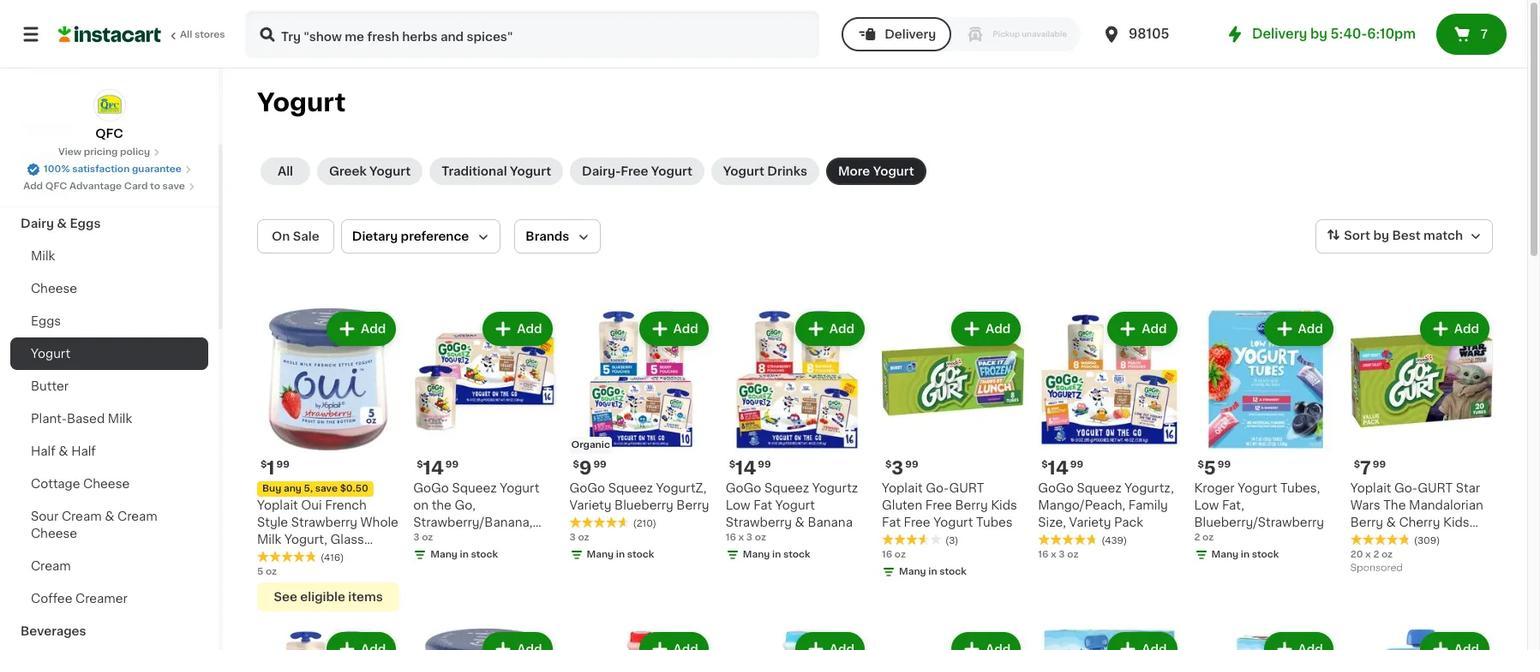 Task type: vqa. For each thing, say whether or not it's contained in the screenshot.
21.3
no



Task type: describe. For each thing, give the bounding box(es) containing it.
14 for gogo squeez yogurtz low fat yogurt strawberry & banana
[[736, 460, 756, 478]]

1 vertical spatial milk
[[108, 413, 132, 425]]

yogurtz
[[812, 483, 858, 495]]

add button for gogo squeez yogurt on the go, strawberry/banana, yogurtz, family size
[[485, 314, 551, 345]]

variety inside gogo squeez yogurtz, variety blueberry berry
[[570, 500, 612, 512]]

many in stock down (210)
[[587, 551, 654, 560]]

(416)
[[321, 554, 344, 563]]

stock down (3)
[[940, 568, 967, 577]]

jar
[[300, 551, 319, 563]]

sponsored badge image
[[1351, 564, 1403, 574]]

gogo squeez yogurtz, mango/peach, family size, variety pack
[[1038, 483, 1174, 529]]

pack
[[1114, 517, 1143, 529]]

many for kroger yogurt tubes, low fat, blueberry/strawberry
[[1212, 551, 1239, 560]]

gogo for variety
[[570, 483, 605, 495]]

butter
[[31, 381, 69, 393]]

add for gogo squeez yogurt on the go, strawberry/banana, yogurtz, family size
[[517, 323, 542, 335]]

recipes link
[[10, 110, 208, 142]]

squeez for the
[[452, 483, 497, 495]]

yogurt,
[[285, 534, 327, 546]]

thanksgiving link
[[10, 142, 208, 175]]

gurt for 3
[[949, 483, 984, 495]]

tubes inside 'yoplait go-gurt star wars the mandalorian berry & cherry kids yogurt tubes'
[[1393, 534, 1430, 546]]

many down the '16 oz' at the right of page
[[899, 568, 926, 577]]

$ for gogo squeez yogurtz, variety blueberry berry
[[573, 461, 579, 470]]

2 half from the left
[[71, 446, 96, 458]]

stock for gogo squeez yogurtz low fat yogurt strawberry & banana
[[783, 551, 811, 560]]

lists link
[[10, 48, 208, 82]]

drinks
[[767, 165, 807, 177]]

add button for kroger yogurt tubes, low fat, blueberry/strawberry
[[1266, 314, 1332, 345]]

berry inside 'yoplait go-gurt star wars the mandalorian berry & cherry kids yogurt tubes'
[[1351, 517, 1383, 529]]

qfc link
[[93, 89, 126, 142]]

cottage cheese link
[[10, 468, 208, 501]]

add button for yoplait go-gurt gluten free berry kids fat free yogurt tubes
[[953, 314, 1019, 345]]

dairy-free yogurt
[[582, 165, 692, 177]]

sour cream & cream cheese link
[[10, 501, 208, 550]]

& up cottage
[[59, 446, 68, 458]]

items
[[348, 592, 383, 604]]

yogurt inside 'more yogurt' link
[[873, 165, 914, 177]]

$ 1 99
[[261, 460, 290, 478]]

yogurt up all link
[[257, 90, 346, 115]]

milk inside "link"
[[31, 250, 55, 262]]

add qfc advantage card to save link
[[23, 180, 195, 194]]

99 for yoplait go-gurt gluten free berry kids fat free yogurt tubes
[[905, 461, 918, 470]]

& inside 'yoplait go-gurt star wars the mandalorian berry & cherry kids yogurt tubes'
[[1386, 517, 1396, 529]]

yogurt drinks
[[723, 165, 807, 177]]

fat,
[[1222, 500, 1244, 512]]

preference
[[401, 231, 469, 243]]

add button for gogo squeez yogurtz, variety blueberry berry
[[641, 314, 707, 345]]

delivery by 5:40-6:10pm
[[1252, 27, 1416, 40]]

$ for gogo squeez yogurtz, mango/peach, family size, variety pack
[[1042, 461, 1048, 470]]

$ 14 99 for gogo squeez yogurtz low fat yogurt strawberry & banana
[[729, 460, 771, 478]]

16 oz
[[882, 551, 906, 560]]

dairy & eggs link
[[10, 207, 208, 240]]

in for kroger yogurt tubes, low fat, blueberry/strawberry
[[1241, 551, 1250, 560]]

add button for gogo squeez yogurtz, mango/peach, family size, variety pack
[[1109, 314, 1176, 345]]

save inside "link"
[[162, 182, 185, 191]]

0 vertical spatial free
[[621, 165, 648, 177]]

add qfc advantage card to save
[[23, 182, 185, 191]]

view pricing policy link
[[58, 146, 160, 159]]

product group containing 5
[[1194, 309, 1337, 566]]

add button for gogo squeez yogurtz low fat yogurt strawberry & banana
[[797, 314, 863, 345]]

$ for yoplait go-gurt star wars the mandalorian berry & cherry kids yogurt tubes
[[1354, 461, 1360, 470]]

organic
[[571, 441, 610, 450]]

satisfaction
[[72, 165, 130, 174]]

glass
[[330, 534, 364, 546]]

yogurt inside greek yogurt link
[[370, 165, 411, 177]]

100%
[[44, 165, 70, 174]]

& inside sour cream & cream cheese
[[105, 511, 114, 523]]

x inside gogo squeez yogurtz low fat yogurt strawberry & banana 16 x 3 oz
[[739, 533, 744, 543]]

yogurt inside dairy-free yogurt link
[[651, 165, 692, 177]]

99 for kroger yogurt tubes, low fat, blueberry/strawberry
[[1218, 461, 1231, 470]]

low for 5
[[1194, 500, 1219, 512]]

yoplait go-gurt gluten free berry kids fat free yogurt tubes
[[882, 483, 1017, 529]]

20 x 2 oz
[[1351, 551, 1393, 560]]

go- for 7
[[1395, 483, 1418, 495]]

yogurt inside kroger yogurt tubes, low fat, blueberry/strawberry 2 oz
[[1238, 483, 1277, 495]]

in down blueberry
[[616, 551, 625, 560]]

cream down cottage cheese at the left of page
[[62, 511, 102, 523]]

2 inside kroger yogurt tubes, low fat, blueberry/strawberry 2 oz
[[1194, 533, 1200, 543]]

$ 14 99 for gogo squeez yogurtz, mango/peach, family size, variety pack
[[1042, 460, 1084, 478]]

1 vertical spatial cheese
[[83, 478, 130, 490]]

yoplait inside the yoplait oui french style strawberry whole milk yogurt, glass yogurt jar
[[257, 500, 298, 512]]

gogo squeez yogurtz low fat yogurt strawberry & banana 16 x 3 oz
[[726, 483, 858, 543]]

98105
[[1129, 27, 1170, 40]]

1 vertical spatial 5
[[257, 568, 263, 577]]

dietary
[[352, 231, 398, 243]]

french
[[325, 500, 367, 512]]

go- for 3
[[926, 483, 949, 495]]

8 add button from the left
[[1422, 314, 1488, 345]]

$ for kroger yogurt tubes, low fat, blueberry/strawberry
[[1198, 461, 1204, 470]]

1 vertical spatial 2
[[1373, 551, 1379, 560]]

on sale button
[[257, 219, 334, 254]]

cheese link
[[10, 273, 208, 305]]

many in stock for kroger yogurt tubes, low fat, blueberry/strawberry
[[1212, 551, 1279, 560]]

stock for gogo squeez yogurt on the go, strawberry/banana, yogurtz, family size
[[471, 551, 498, 560]]

lists
[[48, 59, 78, 71]]

cottage cheese
[[31, 478, 130, 490]]

see eligible items
[[274, 592, 383, 604]]

star
[[1456, 483, 1480, 495]]

butter link
[[10, 370, 208, 403]]

style
[[257, 517, 288, 529]]

$ for buy any 5, save $0.50
[[261, 461, 267, 470]]

sour
[[31, 511, 59, 523]]

qfc logo image
[[93, 89, 126, 122]]

$ for gogo squeez yogurtz low fat yogurt strawberry & banana
[[729, 461, 736, 470]]

14 for gogo squeez yogurt on the go, strawberry/banana, yogurtz, family size
[[423, 460, 444, 478]]

add for kroger yogurt tubes, low fat, blueberry/strawberry
[[1298, 323, 1323, 335]]

16 for 3
[[882, 551, 892, 560]]

yoplait for 7
[[1351, 483, 1392, 495]]

1 horizontal spatial eggs
[[70, 218, 101, 230]]

(3)
[[945, 537, 959, 546]]

yogurt inside traditional yogurt link
[[510, 165, 551, 177]]

all for all
[[278, 165, 293, 177]]

1 vertical spatial free
[[926, 500, 952, 512]]

yogurtz, inside the 'gogo squeez yogurt on the go, strawberry/banana, yogurtz, family size'
[[413, 534, 463, 546]]

99 for gogo squeez yogurtz low fat yogurt strawberry & banana
[[758, 461, 771, 470]]

add for gogo squeez yogurtz low fat yogurt strawberry & banana
[[830, 323, 855, 335]]

blueberry/strawberry
[[1194, 517, 1324, 529]]

view
[[58, 147, 81, 157]]

(439)
[[1102, 537, 1127, 546]]

16 inside gogo squeez yogurtz low fat yogurt strawberry & banana 16 x 3 oz
[[726, 533, 736, 543]]

99 for gogo squeez yogurtz, mango/peach, family size, variety pack
[[1070, 461, 1084, 470]]

16 x 3 oz
[[1038, 551, 1079, 560]]

kroger
[[1194, 483, 1235, 495]]

fat inside yoplait go-gurt gluten free berry kids fat free yogurt tubes
[[882, 517, 901, 529]]

yoplait for 3
[[882, 483, 923, 495]]

all stores link
[[58, 10, 226, 58]]

sale
[[293, 231, 320, 243]]

see
[[274, 592, 297, 604]]

milk link
[[10, 240, 208, 273]]

half & half
[[31, 446, 96, 458]]

size,
[[1038, 517, 1066, 529]]

cherry
[[1399, 517, 1440, 529]]

1 half from the left
[[31, 446, 56, 458]]

beverages
[[21, 626, 86, 638]]

oz inside gogo squeez yogurtz low fat yogurt strawberry & banana 16 x 3 oz
[[755, 533, 766, 543]]

sort by
[[1344, 230, 1389, 242]]

service type group
[[842, 17, 1081, 51]]

strawberry inside gogo squeez yogurtz low fat yogurt strawberry & banana 16 x 3 oz
[[726, 517, 792, 529]]

& inside gogo squeez yogurtz low fat yogurt strawberry & banana 16 x 3 oz
[[795, 517, 805, 529]]

beverages link
[[10, 615, 208, 648]]

best match
[[1392, 230, 1463, 242]]

milk inside the yoplait oui french style strawberry whole milk yogurt, glass yogurt jar
[[257, 534, 281, 546]]

cream link
[[10, 550, 208, 583]]

stock for kroger yogurt tubes, low fat, blueberry/strawberry
[[1252, 551, 1279, 560]]

98105 button
[[1101, 10, 1204, 58]]

add inside "link"
[[23, 182, 43, 191]]

family inside the 'gogo squeez yogurt on the go, strawberry/banana, yogurtz, family size'
[[466, 534, 505, 546]]

dairy
[[21, 218, 54, 230]]

instacart logo image
[[58, 24, 161, 45]]

advantage
[[69, 182, 122, 191]]

many down gogo squeez yogurtz, variety blueberry berry
[[587, 551, 614, 560]]

on
[[413, 500, 429, 512]]



Task type: locate. For each thing, give the bounding box(es) containing it.
berry up (3)
[[955, 500, 988, 512]]

1 horizontal spatial 3 oz
[[570, 533, 589, 543]]

6 add button from the left
[[1109, 314, 1176, 345]]

2 14 from the left
[[736, 460, 756, 478]]

squeez for family
[[1077, 483, 1122, 495]]

100% satisfaction guarantee button
[[27, 159, 192, 177]]

2 vertical spatial free
[[904, 517, 931, 529]]

by for delivery
[[1311, 27, 1328, 40]]

1 strawberry from the left
[[291, 517, 357, 529]]

0 vertical spatial variety
[[570, 500, 612, 512]]

0 horizontal spatial berry
[[677, 500, 709, 512]]

5 oz
[[257, 568, 277, 577]]

3 $ 14 99 from the left
[[1042, 460, 1084, 478]]

5 $ from the left
[[885, 461, 892, 470]]

$0.50
[[340, 485, 368, 494]]

2 horizontal spatial 14
[[1048, 460, 1069, 478]]

1 horizontal spatial gurt
[[1418, 483, 1453, 495]]

& down the
[[1386, 517, 1396, 529]]

0 vertical spatial by
[[1311, 27, 1328, 40]]

1 add button from the left
[[328, 314, 395, 345]]

in down strawberry/banana, at bottom left
[[460, 551, 469, 560]]

3 99 from the left
[[594, 461, 607, 470]]

1 14 from the left
[[423, 460, 444, 478]]

5 99 from the left
[[905, 461, 918, 470]]

1 horizontal spatial delivery
[[1252, 27, 1308, 40]]

gurt up (3)
[[949, 483, 984, 495]]

0 horizontal spatial kids
[[991, 500, 1017, 512]]

kids left mango/peach,
[[991, 500, 1017, 512]]

many in stock for gogo squeez yogurt on the go, strawberry/banana, yogurtz, family size
[[431, 551, 498, 560]]

1 vertical spatial by
[[1374, 230, 1389, 242]]

stock down strawberry/banana, at bottom left
[[471, 551, 498, 560]]

gurt for 7
[[1418, 483, 1453, 495]]

0 vertical spatial all
[[180, 30, 192, 39]]

1 horizontal spatial variety
[[1069, 517, 1111, 529]]

milk down dairy
[[31, 250, 55, 262]]

1 vertical spatial family
[[466, 534, 505, 546]]

Search field
[[247, 12, 818, 57]]

berry inside gogo squeez yogurtz, variety blueberry berry
[[677, 500, 709, 512]]

0 horizontal spatial tubes
[[976, 517, 1013, 529]]

1 vertical spatial eggs
[[31, 315, 61, 327]]

traditional yogurt
[[442, 165, 551, 177]]

milk right based
[[108, 413, 132, 425]]

kids inside 'yoplait go-gurt star wars the mandalorian berry & cherry kids yogurt tubes'
[[1443, 517, 1470, 529]]

0 vertical spatial eggs
[[70, 218, 101, 230]]

4 add button from the left
[[797, 314, 863, 345]]

2 horizontal spatial 16
[[1038, 551, 1049, 560]]

0 horizontal spatial 3 oz
[[413, 533, 433, 543]]

0 horizontal spatial save
[[162, 182, 185, 191]]

yogurtz, inside gogo squeez yogurtz, mango/peach, family size, variety pack
[[1125, 483, 1174, 495]]

squeez up the go,
[[452, 483, 497, 495]]

1 vertical spatial fat
[[882, 517, 901, 529]]

variety inside gogo squeez yogurtz, mango/peach, family size, variety pack
[[1069, 517, 1111, 529]]

tubes left size,
[[976, 517, 1013, 529]]

many down gogo squeez yogurtz low fat yogurt strawberry & banana 16 x 3 oz
[[743, 551, 770, 560]]

1 horizontal spatial milk
[[108, 413, 132, 425]]

all link
[[261, 158, 310, 185]]

0 vertical spatial save
[[162, 182, 185, 191]]

6 99 from the left
[[1070, 461, 1084, 470]]

yogurt inside yogurt link
[[31, 348, 70, 360]]

99 inside $ 1 99
[[277, 461, 290, 470]]

delivery by 5:40-6:10pm link
[[1225, 24, 1416, 45]]

0 horizontal spatial milk
[[31, 250, 55, 262]]

low inside kroger yogurt tubes, low fat, blueberry/strawberry 2 oz
[[1194, 500, 1219, 512]]

gogo
[[413, 483, 449, 495], [570, 483, 605, 495], [726, 483, 761, 495], [1038, 483, 1074, 495]]

yogurt right traditional
[[510, 165, 551, 177]]

go- inside yoplait go-gurt gluten free berry kids fat free yogurt tubes
[[926, 483, 949, 495]]

16
[[726, 533, 736, 543], [882, 551, 892, 560], [1038, 551, 1049, 560]]

squeez for blueberry
[[608, 483, 653, 495]]

tubes down "cherry"
[[1393, 534, 1430, 546]]

half & half link
[[10, 435, 208, 468]]

0 vertical spatial qfc
[[95, 128, 123, 140]]

99 for gogo squeez yogurt on the go, strawberry/banana, yogurtz, family size
[[446, 461, 459, 470]]

0 horizontal spatial go-
[[926, 483, 949, 495]]

greek yogurt link
[[317, 158, 423, 185]]

go- up the
[[1395, 483, 1418, 495]]

kids inside yoplait go-gurt gluten free berry kids fat free yogurt tubes
[[991, 500, 1017, 512]]

fat
[[754, 500, 772, 512], [882, 517, 901, 529]]

9
[[579, 460, 592, 478]]

gluten
[[882, 500, 923, 512]]

0 vertical spatial family
[[1129, 500, 1168, 512]]

$ up kroger on the bottom
[[1198, 461, 1204, 470]]

1 vertical spatial variety
[[1069, 517, 1111, 529]]

gogo inside the 'gogo squeez yogurt on the go, strawberry/banana, yogurtz, family size'
[[413, 483, 449, 495]]

7 button
[[1437, 14, 1507, 55]]

2 gurt from the left
[[1418, 483, 1453, 495]]

gurt inside yoplait go-gurt gluten free berry kids fat free yogurt tubes
[[949, 483, 984, 495]]

gogo for low
[[726, 483, 761, 495]]

the
[[432, 500, 452, 512]]

cream down cottage cheese link
[[117, 511, 157, 523]]

2 vertical spatial milk
[[257, 534, 281, 546]]

0 vertical spatial tubes
[[976, 517, 1013, 529]]

tubes,
[[1280, 483, 1320, 495]]

kids down the mandalorian
[[1443, 517, 1470, 529]]

4 gogo from the left
[[1038, 483, 1074, 495]]

squeez inside gogo squeez yogurtz low fat yogurt strawberry & banana 16 x 3 oz
[[765, 483, 809, 495]]

2 horizontal spatial milk
[[257, 534, 281, 546]]

2 horizontal spatial yoplait
[[1351, 483, 1392, 495]]

go- inside 'yoplait go-gurt star wars the mandalorian berry & cherry kids yogurt tubes'
[[1395, 483, 1418, 495]]

0 vertical spatial 7
[[1481, 28, 1488, 40]]

2 vertical spatial cheese
[[31, 528, 77, 540]]

squeez
[[452, 483, 497, 495], [608, 483, 653, 495], [765, 483, 809, 495], [1077, 483, 1122, 495]]

yoplait oui french style strawberry whole milk yogurt, glass yogurt jar
[[257, 500, 398, 563]]

stock down gogo squeez yogurtz low fat yogurt strawberry & banana 16 x 3 oz
[[783, 551, 811, 560]]

99 inside $ 5 99
[[1218, 461, 1231, 470]]

2 strawberry from the left
[[726, 517, 792, 529]]

half down 'plant-' in the left bottom of the page
[[31, 446, 56, 458]]

yogurt right dairy-
[[651, 165, 692, 177]]

1 gogo from the left
[[413, 483, 449, 495]]

more yogurt link
[[826, 158, 926, 185]]

gogo up on
[[413, 483, 449, 495]]

0 horizontal spatial $ 14 99
[[417, 460, 459, 478]]

berry inside yoplait go-gurt gluten free berry kids fat free yogurt tubes
[[955, 500, 988, 512]]

in
[[460, 551, 469, 560], [616, 551, 625, 560], [772, 551, 781, 560], [1241, 551, 1250, 560], [929, 568, 937, 577]]

gogo down 9 at the bottom of page
[[570, 483, 605, 495]]

many in stock down gogo squeez yogurtz low fat yogurt strawberry & banana 16 x 3 oz
[[743, 551, 811, 560]]

6:10pm
[[1367, 27, 1416, 40]]

cheese down the sour
[[31, 528, 77, 540]]

1 horizontal spatial all
[[278, 165, 293, 177]]

0 horizontal spatial half
[[31, 446, 56, 458]]

recipes
[[21, 120, 71, 132]]

yogurt inside yogurt drinks link
[[723, 165, 765, 177]]

yogurt up banana
[[776, 500, 815, 512]]

gogo inside gogo squeez yogurtz, variety blueberry berry
[[570, 483, 605, 495]]

on sale
[[272, 231, 320, 243]]

yogurt up (3)
[[934, 517, 973, 529]]

0 horizontal spatial variety
[[570, 500, 612, 512]]

brands
[[526, 231, 569, 243]]

1 horizontal spatial low
[[1194, 500, 1219, 512]]

delivery
[[1252, 27, 1308, 40], [885, 28, 936, 40]]

99 inside '$ 9 99'
[[594, 461, 607, 470]]

in for gogo squeez yogurtz low fat yogurt strawberry & banana
[[772, 551, 781, 560]]

$ up "wars"
[[1354, 461, 1360, 470]]

yogurt inside gogo squeez yogurtz low fat yogurt strawberry & banana 16 x 3 oz
[[776, 500, 815, 512]]

20
[[1351, 551, 1363, 560]]

many for gogo squeez yogurt on the go, strawberry/banana, yogurtz, family size
[[431, 551, 458, 560]]

4 squeez from the left
[[1077, 483, 1122, 495]]

0 horizontal spatial fat
[[754, 500, 772, 512]]

add for gogo squeez yogurtz, mango/peach, family size, variety pack
[[1142, 323, 1167, 335]]

delivery for delivery by 5:40-6:10pm
[[1252, 27, 1308, 40]]

all left stores
[[180, 30, 192, 39]]

view pricing policy
[[58, 147, 150, 157]]

gogo for mango/peach,
[[1038, 483, 1074, 495]]

4 $ from the left
[[729, 461, 736, 470]]

1 horizontal spatial by
[[1374, 230, 1389, 242]]

gogo squeez yogurt on the go, strawberry/banana, yogurtz, family size
[[413, 483, 539, 546]]

1 $ from the left
[[261, 461, 267, 470]]

many in stock for gogo squeez yogurtz low fat yogurt strawberry & banana
[[743, 551, 811, 560]]

1 horizontal spatial tubes
[[1393, 534, 1430, 546]]

$ inside $ 1 99
[[261, 461, 267, 470]]

strawberry left banana
[[726, 517, 792, 529]]

in for gogo squeez yogurt on the go, strawberry/banana, yogurtz, family size
[[460, 551, 469, 560]]

gogo inside gogo squeez yogurtz low fat yogurt strawberry & banana 16 x 3 oz
[[726, 483, 761, 495]]

Best match Sort by field
[[1316, 219, 1493, 254]]

0 vertical spatial yogurtz,
[[1125, 483, 1174, 495]]

add for gogo squeez yogurtz, variety blueberry berry
[[673, 323, 698, 335]]

based
[[67, 413, 105, 425]]

$ inside $ 7 99
[[1354, 461, 1360, 470]]

delivery button
[[842, 17, 952, 51]]

0 horizontal spatial 16
[[726, 533, 736, 543]]

0 horizontal spatial all
[[180, 30, 192, 39]]

oui
[[301, 500, 322, 512]]

berry down "wars"
[[1351, 517, 1383, 529]]

2 gogo from the left
[[570, 483, 605, 495]]

buy any 5, save $0.50
[[262, 485, 368, 494]]

sour cream & cream cheese
[[31, 511, 157, 540]]

produce
[[21, 185, 73, 197]]

eggs inside "link"
[[31, 315, 61, 327]]

1 3 oz from the left
[[413, 533, 433, 543]]

yogurt inside the yoplait oui french style strawberry whole milk yogurt, glass yogurt jar
[[257, 551, 297, 563]]

stock down blueberry/strawberry
[[1252, 551, 1279, 560]]

$ up gluten
[[885, 461, 892, 470]]

in down gogo squeez yogurtz low fat yogurt strawberry & banana 16 x 3 oz
[[772, 551, 781, 560]]

99 up kroger on the bottom
[[1218, 461, 1231, 470]]

14 for gogo squeez yogurtz, mango/peach, family size, variety pack
[[1048, 460, 1069, 478]]

variety down '$ 9 99'
[[570, 500, 612, 512]]

yogurt drinks link
[[711, 158, 819, 185]]

$ up mango/peach,
[[1042, 461, 1048, 470]]

qfc down 100%
[[45, 182, 67, 191]]

0 vertical spatial 2
[[1194, 533, 1200, 543]]

1 vertical spatial qfc
[[45, 182, 67, 191]]

product group containing 3
[[882, 309, 1025, 583]]

squeez for fat
[[765, 483, 809, 495]]

7 add button from the left
[[1266, 314, 1332, 345]]

1 99 from the left
[[277, 461, 290, 470]]

3 inside gogo squeez yogurtz low fat yogurt strawberry & banana 16 x 3 oz
[[746, 533, 753, 543]]

1 horizontal spatial qfc
[[95, 128, 123, 140]]

2 squeez from the left
[[608, 483, 653, 495]]

berry for 3
[[955, 500, 988, 512]]

tubes inside yoplait go-gurt gluten free berry kids fat free yogurt tubes
[[976, 517, 1013, 529]]

5 add button from the left
[[953, 314, 1019, 345]]

1 go- from the left
[[926, 483, 949, 495]]

1 vertical spatial save
[[315, 485, 338, 494]]

1 $ 14 99 from the left
[[417, 460, 459, 478]]

by for sort
[[1374, 230, 1389, 242]]

2 $ 14 99 from the left
[[729, 460, 771, 478]]

1 vertical spatial yogurtz,
[[413, 534, 463, 546]]

more
[[838, 165, 870, 177]]

eggs up 'butter' on the bottom of page
[[31, 315, 61, 327]]

by right the sort
[[1374, 230, 1389, 242]]

yoplait up gluten
[[882, 483, 923, 495]]

$ down organic
[[573, 461, 579, 470]]

3 add button from the left
[[641, 314, 707, 345]]

1 horizontal spatial 2
[[1373, 551, 1379, 560]]

1 horizontal spatial go-
[[1395, 483, 1418, 495]]

in down blueberry/strawberry
[[1241, 551, 1250, 560]]

1 horizontal spatial fat
[[882, 517, 901, 529]]

yogurtz, up pack
[[1125, 483, 1174, 495]]

qfc up view pricing policy 'link'
[[95, 128, 123, 140]]

0 horizontal spatial yoplait
[[257, 500, 298, 512]]

squeez inside gogo squeez yogurtz, mango/peach, family size, variety pack
[[1077, 483, 1122, 495]]

1 horizontal spatial yoplait
[[882, 483, 923, 495]]

berry for 9
[[677, 500, 709, 512]]

wars
[[1351, 500, 1381, 512]]

3 oz down on
[[413, 533, 433, 543]]

1 horizontal spatial half
[[71, 446, 96, 458]]

yoplait inside 'yoplait go-gurt star wars the mandalorian berry & cherry kids yogurt tubes'
[[1351, 483, 1392, 495]]

gogo for on
[[413, 483, 449, 495]]

kroger yogurt tubes, low fat, blueberry/strawberry 2 oz
[[1194, 483, 1324, 543]]

gogo inside gogo squeez yogurtz, mango/peach, family size, variety pack
[[1038, 483, 1074, 495]]

0 horizontal spatial low
[[726, 500, 751, 512]]

$ up gogo squeez yogurtz low fat yogurt strawberry & banana 16 x 3 oz
[[729, 461, 736, 470]]

99 up gogo squeez yogurtz low fat yogurt strawberry & banana 16 x 3 oz
[[758, 461, 771, 470]]

gurt up the mandalorian
[[1418, 483, 1453, 495]]

1 horizontal spatial strawberry
[[726, 517, 792, 529]]

7 inside button
[[1481, 28, 1488, 40]]

$ up buy
[[261, 461, 267, 470]]

99 right 9 at the bottom of page
[[594, 461, 607, 470]]

$ 9 99
[[573, 460, 607, 478]]

1 horizontal spatial 16
[[882, 551, 892, 560]]

1 vertical spatial tubes
[[1393, 534, 1430, 546]]

7 99 from the left
[[1218, 461, 1231, 470]]

greek
[[329, 165, 367, 177]]

in down yoplait go-gurt gluten free berry kids fat free yogurt tubes on the bottom of the page
[[929, 568, 937, 577]]

7 $ from the left
[[1198, 461, 1204, 470]]

7 inside product "group"
[[1360, 460, 1371, 478]]

family down strawberry/banana, at bottom left
[[466, 534, 505, 546]]

save right 5,
[[315, 485, 338, 494]]

5 down style
[[257, 568, 263, 577]]

dietary preference button
[[341, 219, 501, 254]]

$ for yoplait go-gurt gluten free berry kids fat free yogurt tubes
[[885, 461, 892, 470]]

x for 7
[[1366, 551, 1371, 560]]

add button
[[328, 314, 395, 345], [485, 314, 551, 345], [641, 314, 707, 345], [797, 314, 863, 345], [953, 314, 1019, 345], [1109, 314, 1176, 345], [1266, 314, 1332, 345], [1422, 314, 1488, 345]]

by left the 5:40-
[[1311, 27, 1328, 40]]

1 vertical spatial kids
[[1443, 517, 1470, 529]]

yogurt up fat,
[[1238, 483, 1277, 495]]

gogo up mango/peach,
[[1038, 483, 1074, 495]]

0 horizontal spatial by
[[1311, 27, 1328, 40]]

1 horizontal spatial 14
[[736, 460, 756, 478]]

$ 14 99 for gogo squeez yogurt on the go, strawberry/banana, yogurtz, family size
[[417, 460, 459, 478]]

x for 14
[[1051, 551, 1057, 560]]

2 down kroger on the bottom
[[1194, 533, 1200, 543]]

0 horizontal spatial x
[[739, 533, 744, 543]]

strawberry down oui at the left bottom of page
[[291, 517, 357, 529]]

0 vertical spatial fat
[[754, 500, 772, 512]]

1
[[267, 460, 275, 478]]

qfc inside "link"
[[45, 182, 67, 191]]

$ 7 99
[[1354, 460, 1386, 478]]

eggs link
[[10, 305, 208, 338]]

any
[[284, 485, 302, 494]]

0 horizontal spatial yogurtz,
[[413, 534, 463, 546]]

many in stock
[[431, 551, 498, 560], [587, 551, 654, 560], [743, 551, 811, 560], [1212, 551, 1279, 560], [899, 568, 967, 577]]

0 horizontal spatial 2
[[1194, 533, 1200, 543]]

creamer
[[75, 593, 128, 605]]

pricing
[[84, 147, 118, 157]]

yogurt inside the 'gogo squeez yogurt on the go, strawberry/banana, yogurtz, family size'
[[500, 483, 539, 495]]

99 inside $ 3 99
[[905, 461, 918, 470]]

yogurt up 'butter' on the bottom of page
[[31, 348, 70, 360]]

banana
[[808, 517, 853, 529]]

buy
[[262, 485, 281, 494]]

3 oz right the size
[[570, 533, 589, 543]]

strawberry
[[291, 517, 357, 529], [726, 517, 792, 529]]

squeez left yogurtz
[[765, 483, 809, 495]]

squeez up mango/peach,
[[1077, 483, 1122, 495]]

product group containing 7
[[1351, 309, 1493, 578]]

3 squeez from the left
[[765, 483, 809, 495]]

14 up the in the bottom left of the page
[[423, 460, 444, 478]]

fat inside gogo squeez yogurtz low fat yogurt strawberry & banana 16 x 3 oz
[[754, 500, 772, 512]]

99 inside $ 7 99
[[1373, 461, 1386, 470]]

$ up on
[[417, 461, 423, 470]]

all stores
[[180, 30, 225, 39]]

0 horizontal spatial qfc
[[45, 182, 67, 191]]

99
[[277, 461, 290, 470], [446, 461, 459, 470], [594, 461, 607, 470], [758, 461, 771, 470], [905, 461, 918, 470], [1070, 461, 1084, 470], [1218, 461, 1231, 470], [1373, 461, 1386, 470]]

squeez inside gogo squeez yogurtz, variety blueberry berry
[[608, 483, 653, 495]]

many down blueberry/strawberry
[[1212, 551, 1239, 560]]

3 14 from the left
[[1048, 460, 1069, 478]]

99 for gogo squeez yogurtz, variety blueberry berry
[[594, 461, 607, 470]]

14 up mango/peach,
[[1048, 460, 1069, 478]]

2 go- from the left
[[1395, 483, 1418, 495]]

plant-
[[31, 413, 67, 425]]

yogurt up 5 oz
[[257, 551, 297, 563]]

gurt inside 'yoplait go-gurt star wars the mandalorian berry & cherry kids yogurt tubes'
[[1418, 483, 1453, 495]]

&
[[57, 218, 67, 230], [59, 446, 68, 458], [105, 511, 114, 523], [795, 517, 805, 529], [1386, 517, 1396, 529]]

family up pack
[[1129, 500, 1168, 512]]

0 horizontal spatial delivery
[[885, 28, 936, 40]]

variety down mango/peach,
[[1069, 517, 1111, 529]]

99 for yoplait go-gurt star wars the mandalorian berry & cherry kids yogurt tubes
[[1373, 461, 1386, 470]]

x
[[739, 533, 744, 543], [1051, 551, 1057, 560], [1366, 551, 1371, 560]]

yoplait up "wars"
[[1351, 483, 1392, 495]]

14 up gogo squeez yogurtz low fat yogurt strawberry & banana 16 x 3 oz
[[736, 460, 756, 478]]

traditional yogurt link
[[430, 158, 563, 185]]

1 squeez from the left
[[452, 483, 497, 495]]

4 99 from the left
[[758, 461, 771, 470]]

cheese inside sour cream & cream cheese
[[31, 528, 77, 540]]

delivery inside button
[[885, 28, 936, 40]]

stock down (210)
[[627, 551, 654, 560]]

0 vertical spatial cheese
[[31, 283, 77, 295]]

16 for 14
[[1038, 551, 1049, 560]]

all left greek
[[278, 165, 293, 177]]

3 $ from the left
[[573, 461, 579, 470]]

squeez up blueberry
[[608, 483, 653, 495]]

sort
[[1344, 230, 1371, 242]]

8 $ from the left
[[1354, 461, 1360, 470]]

2 99 from the left
[[446, 461, 459, 470]]

99 up gluten
[[905, 461, 918, 470]]

1 horizontal spatial save
[[315, 485, 338, 494]]

strawberry inside the yoplait oui french style strawberry whole milk yogurt, glass yogurt jar
[[291, 517, 357, 529]]

yoplait go-gurt star wars the mandalorian berry & cherry kids yogurt tubes
[[1351, 483, 1483, 546]]

by inside field
[[1374, 230, 1389, 242]]

yogurt inside 'yoplait go-gurt star wars the mandalorian berry & cherry kids yogurt tubes'
[[1351, 534, 1390, 546]]

go- up (3)
[[926, 483, 949, 495]]

0 vertical spatial milk
[[31, 250, 55, 262]]

add for yoplait go-gurt gluten free berry kids fat free yogurt tubes
[[986, 323, 1011, 335]]

0 horizontal spatial 7
[[1360, 460, 1371, 478]]

greek yogurt
[[329, 165, 411, 177]]

match
[[1424, 230, 1463, 242]]

1 horizontal spatial 5
[[1204, 460, 1216, 478]]

low inside gogo squeez yogurtz low fat yogurt strawberry & banana 16 x 3 oz
[[726, 500, 751, 512]]

$ inside $ 3 99
[[885, 461, 892, 470]]

2 horizontal spatial $ 14 99
[[1042, 460, 1084, 478]]

2 low from the left
[[1194, 500, 1219, 512]]

2 add button from the left
[[485, 314, 551, 345]]

1 horizontal spatial yogurtz,
[[1125, 483, 1174, 495]]

0 vertical spatial kids
[[991, 500, 1017, 512]]

product group
[[257, 309, 400, 612], [413, 309, 556, 566], [570, 309, 712, 566], [726, 309, 868, 566], [882, 309, 1025, 583], [1038, 309, 1181, 563], [1194, 309, 1337, 566], [1351, 309, 1493, 578], [257, 629, 400, 651], [413, 629, 556, 651], [570, 629, 712, 651], [726, 629, 868, 651], [882, 629, 1025, 651], [1038, 629, 1181, 651], [1194, 629, 1337, 651], [1351, 629, 1493, 651]]

dietary preference
[[352, 231, 469, 243]]

0 horizontal spatial eggs
[[31, 315, 61, 327]]

0 horizontal spatial 5
[[257, 568, 263, 577]]

1 horizontal spatial x
[[1051, 551, 1057, 560]]

1 horizontal spatial berry
[[955, 500, 988, 512]]

$ inside $ 5 99
[[1198, 461, 1204, 470]]

2 $ from the left
[[417, 461, 423, 470]]

5 up kroger on the bottom
[[1204, 460, 1216, 478]]

family inside gogo squeez yogurtz, mango/peach, family size, variety pack
[[1129, 500, 1168, 512]]

6 $ from the left
[[1042, 461, 1048, 470]]

many in stock down (3)
[[899, 568, 967, 577]]

1 gurt from the left
[[949, 483, 984, 495]]

$ 14 99 up gogo squeez yogurtz low fat yogurt strawberry & banana 16 x 3 oz
[[729, 460, 771, 478]]

plant-based milk link
[[10, 403, 208, 435]]

0 horizontal spatial family
[[466, 534, 505, 546]]

3 gogo from the left
[[726, 483, 761, 495]]

$ 14 99 up mango/peach,
[[1042, 460, 1084, 478]]

3
[[892, 460, 904, 478], [413, 533, 420, 543], [570, 533, 576, 543], [746, 533, 753, 543], [1059, 551, 1065, 560]]

yogurtz,
[[656, 483, 707, 495]]

milk down style
[[257, 534, 281, 546]]

yoplait
[[882, 483, 923, 495], [1351, 483, 1392, 495], [257, 500, 298, 512]]

eggs
[[70, 218, 101, 230], [31, 315, 61, 327]]

delivery for delivery
[[885, 28, 936, 40]]

0 horizontal spatial gurt
[[949, 483, 984, 495]]

1 horizontal spatial 7
[[1481, 28, 1488, 40]]

1 vertical spatial all
[[278, 165, 293, 177]]

oz inside kroger yogurt tubes, low fat, blueberry/strawberry 2 oz
[[1203, 533, 1214, 543]]

best
[[1392, 230, 1421, 242]]

all for all stores
[[180, 30, 192, 39]]

2 3 oz from the left
[[570, 533, 589, 543]]

card
[[124, 182, 148, 191]]

0 horizontal spatial strawberry
[[291, 517, 357, 529]]

save right "to"
[[162, 182, 185, 191]]

many for gogo squeez yogurtz low fat yogurt strawberry & banana
[[743, 551, 770, 560]]

2 horizontal spatial berry
[[1351, 517, 1383, 529]]

gogo right "yogurtz,"
[[726, 483, 761, 495]]

cheese down half & half link
[[83, 478, 130, 490]]

berry down "yogurtz,"
[[677, 500, 709, 512]]

0 vertical spatial 5
[[1204, 460, 1216, 478]]

cheese up eggs "link" on the left of the page
[[31, 283, 77, 295]]

product group containing 9
[[570, 309, 712, 566]]

yogurt inside yoplait go-gurt gluten free berry kids fat free yogurt tubes
[[934, 517, 973, 529]]

policy
[[120, 147, 150, 157]]

$ 14 99 up the in the bottom left of the page
[[417, 460, 459, 478]]

yogurt right the more
[[873, 165, 914, 177]]

low for 14
[[726, 500, 751, 512]]

1 horizontal spatial family
[[1129, 500, 1168, 512]]

yoplait inside yoplait go-gurt gluten free berry kids fat free yogurt tubes
[[882, 483, 923, 495]]

yoplait down buy
[[257, 500, 298, 512]]

product group containing 1
[[257, 309, 400, 612]]

& right dairy
[[57, 218, 67, 230]]

None search field
[[245, 10, 820, 58]]

yogurt right greek
[[370, 165, 411, 177]]

1 vertical spatial 7
[[1360, 460, 1371, 478]]

99 for buy any 5, save $0.50
[[277, 461, 290, 470]]

2 horizontal spatial x
[[1366, 551, 1371, 560]]

cream up coffee
[[31, 561, 71, 573]]

0 horizontal spatial 14
[[423, 460, 444, 478]]

8 99 from the left
[[1373, 461, 1386, 470]]

yogurt left drinks
[[723, 165, 765, 177]]

1 low from the left
[[726, 500, 751, 512]]

$ for gogo squeez yogurt on the go, strawberry/banana, yogurtz, family size
[[417, 461, 423, 470]]

1 horizontal spatial $ 14 99
[[729, 460, 771, 478]]

1 horizontal spatial kids
[[1443, 517, 1470, 529]]

$ 3 99
[[885, 460, 918, 478]]

squeez inside the 'gogo squeez yogurt on the go, strawberry/banana, yogurtz, family size'
[[452, 483, 497, 495]]

$ inside '$ 9 99'
[[573, 461, 579, 470]]

& down cottage cheese link
[[105, 511, 114, 523]]



